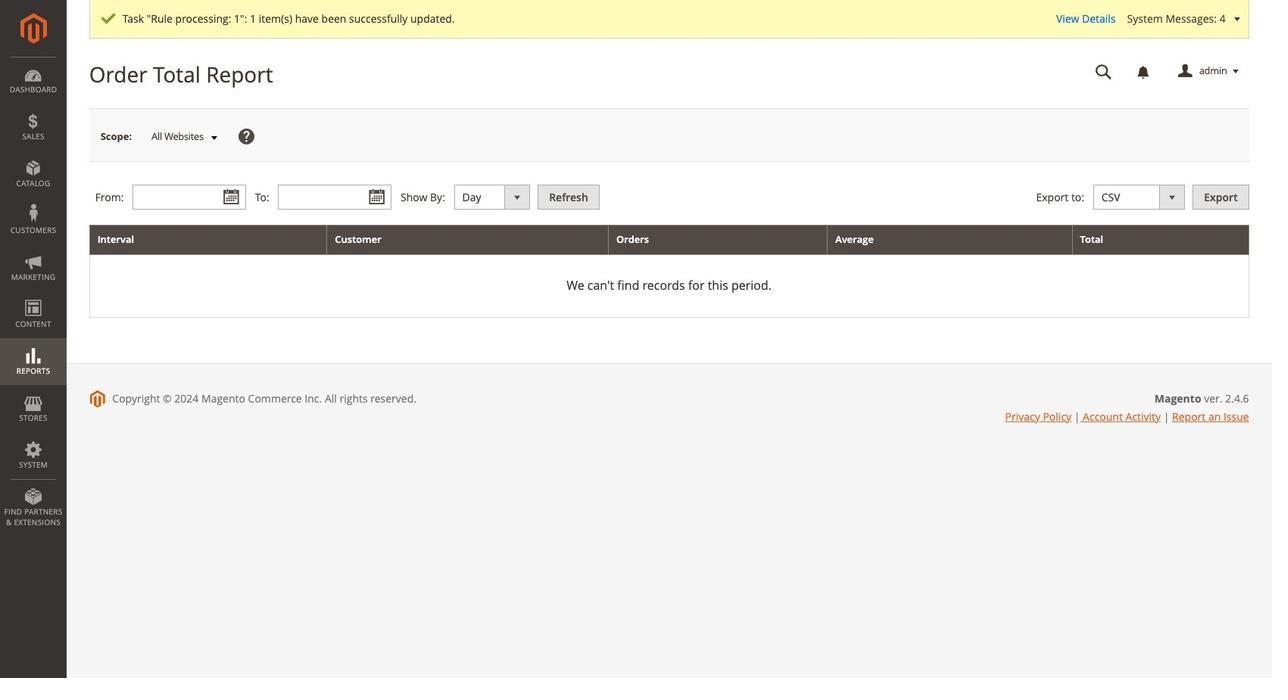 Task type: locate. For each thing, give the bounding box(es) containing it.
menu bar
[[0, 57, 67, 536]]

None text field
[[133, 185, 246, 210]]

None text field
[[1085, 58, 1123, 85], [278, 185, 392, 210], [1085, 58, 1123, 85], [278, 185, 392, 210]]



Task type: describe. For each thing, give the bounding box(es) containing it.
magento admin panel image
[[20, 13, 47, 44]]



